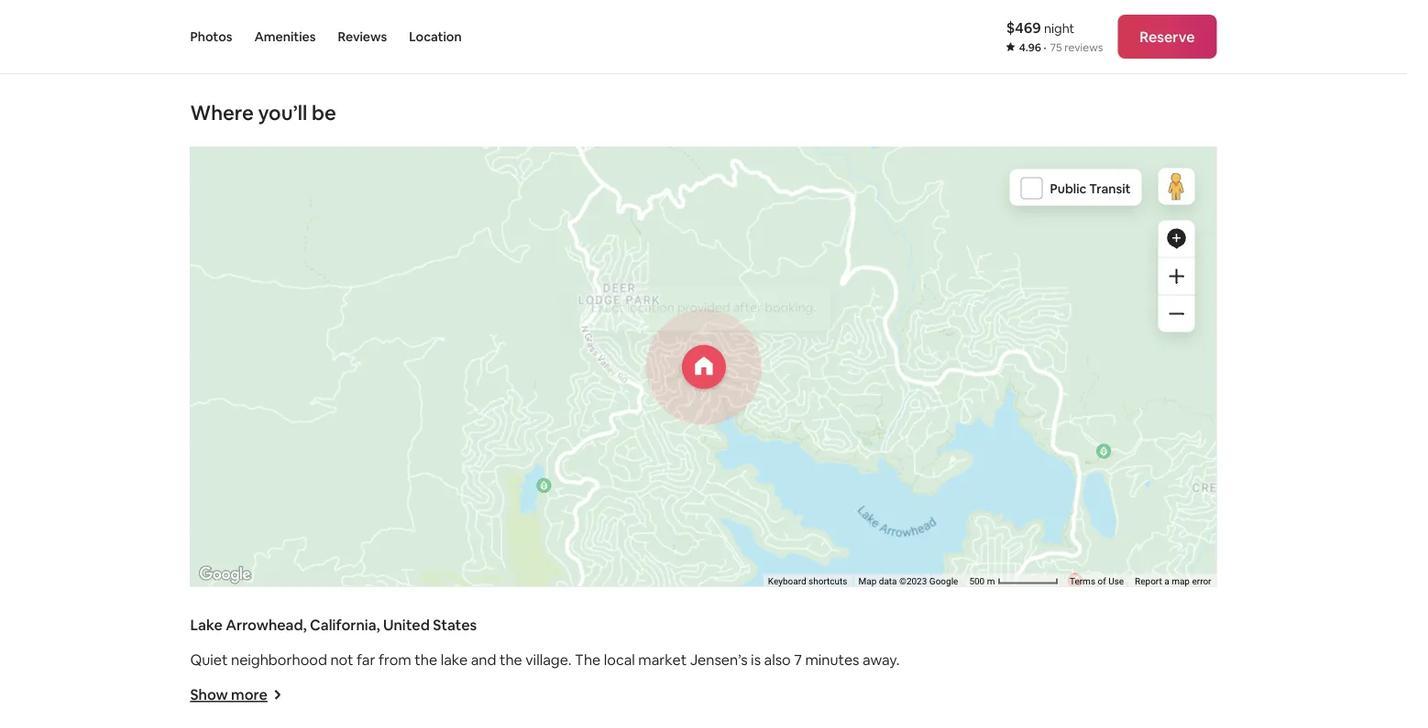 Task type: locate. For each thing, give the bounding box(es) containing it.
you'll
[[258, 100, 307, 126]]

map
[[1172, 576, 1190, 587]]

amenities button
[[254, 0, 316, 73]]

lake
[[441, 651, 468, 670]]

m
[[987, 576, 995, 587]]

of
[[1098, 576, 1106, 587]]

quiet
[[190, 651, 228, 670]]

7
[[794, 651, 802, 670]]

terms
[[1070, 576, 1096, 587]]

arrowhead,
[[226, 616, 307, 635]]

terms of use link
[[1070, 576, 1124, 587]]

reserve button
[[1118, 15, 1217, 59]]

$469 night
[[1006, 18, 1075, 37]]

not
[[330, 651, 353, 670]]

neighborhood
[[231, 651, 327, 670]]

$469
[[1006, 18, 1041, 37]]

reviews
[[338, 28, 387, 45]]

google image
[[195, 563, 255, 587]]

report a map error
[[1135, 576, 1212, 587]]

75
[[1050, 40, 1062, 55]]

jensen's
[[690, 651, 748, 670]]

village.
[[526, 651, 572, 670]]

and
[[471, 651, 496, 670]]

away.
[[863, 651, 900, 670]]

the
[[575, 651, 601, 670]]

4.96
[[1019, 40, 1041, 55]]

error
[[1192, 576, 1212, 587]]

market
[[638, 651, 687, 670]]

where you'll be
[[190, 100, 336, 126]]

united
[[383, 616, 430, 635]]

the right and
[[500, 651, 522, 670]]

keyboard shortcuts
[[768, 576, 848, 587]]

report a map error link
[[1135, 576, 1212, 587]]

map
[[859, 576, 877, 587]]

from
[[379, 651, 411, 670]]

shortcuts
[[809, 576, 848, 587]]

1 horizontal spatial the
[[500, 651, 522, 670]]

keyboard
[[768, 576, 806, 587]]

0 horizontal spatial the
[[415, 651, 437, 670]]

the left lake
[[415, 651, 437, 670]]

the
[[415, 651, 437, 670], [500, 651, 522, 670]]

500 m
[[969, 576, 997, 587]]

google map
showing 2 points of interest. region
[[4, 133, 1407, 603]]

minutes
[[805, 651, 859, 670]]



Task type: vqa. For each thing, say whether or not it's contained in the screenshot.
chef's kitchens
no



Task type: describe. For each thing, give the bounding box(es) containing it.
quiet neighborhood not far from the lake and the village. the local market jensen's is also 7 minutes away.
[[190, 651, 900, 670]]

public transit
[[1050, 180, 1131, 196]]

is
[[751, 651, 761, 670]]

a
[[1165, 576, 1170, 587]]

transit
[[1089, 180, 1131, 196]]

photos button
[[190, 0, 232, 73]]

more
[[231, 686, 268, 704]]

also
[[764, 651, 791, 670]]

where
[[190, 100, 254, 126]]

states
[[433, 616, 477, 635]]

zoom in image
[[1169, 269, 1184, 284]]

reserve
[[1140, 27, 1195, 46]]

local
[[604, 651, 635, 670]]

show more
[[190, 686, 268, 704]]

google
[[929, 576, 958, 587]]

4.96 · 75 reviews
[[1019, 40, 1103, 55]]

add a place to the map image
[[1166, 228, 1188, 250]]

be
[[312, 100, 336, 126]]

far
[[357, 651, 375, 670]]

1 the from the left
[[415, 651, 437, 670]]

lake
[[190, 616, 223, 635]]

report
[[1135, 576, 1162, 587]]

night
[[1044, 20, 1075, 36]]

reviews button
[[338, 0, 387, 73]]

photos
[[190, 28, 232, 45]]

location button
[[409, 0, 462, 73]]

©2023
[[899, 576, 927, 587]]

use
[[1109, 576, 1124, 587]]

lake arrowhead, california, united states
[[190, 616, 477, 635]]

show more button
[[190, 686, 282, 704]]

terms of use
[[1070, 576, 1124, 587]]

show
[[190, 686, 228, 704]]

map data ©2023 google
[[859, 576, 958, 587]]

location
[[409, 28, 462, 45]]

california,
[[310, 616, 380, 635]]

keyboard shortcuts button
[[768, 575, 848, 588]]

zoom out image
[[1169, 307, 1184, 321]]

·
[[1044, 40, 1047, 55]]

500 m button
[[964, 574, 1064, 588]]

drag pegman onto the map to open street view image
[[1158, 168, 1195, 205]]

2 the from the left
[[500, 651, 522, 670]]

public
[[1050, 180, 1087, 196]]

amenities
[[254, 28, 316, 45]]

500
[[969, 576, 985, 587]]

reviews
[[1065, 40, 1103, 55]]

your stay location, map pin image
[[682, 345, 726, 389]]

data
[[879, 576, 897, 587]]



